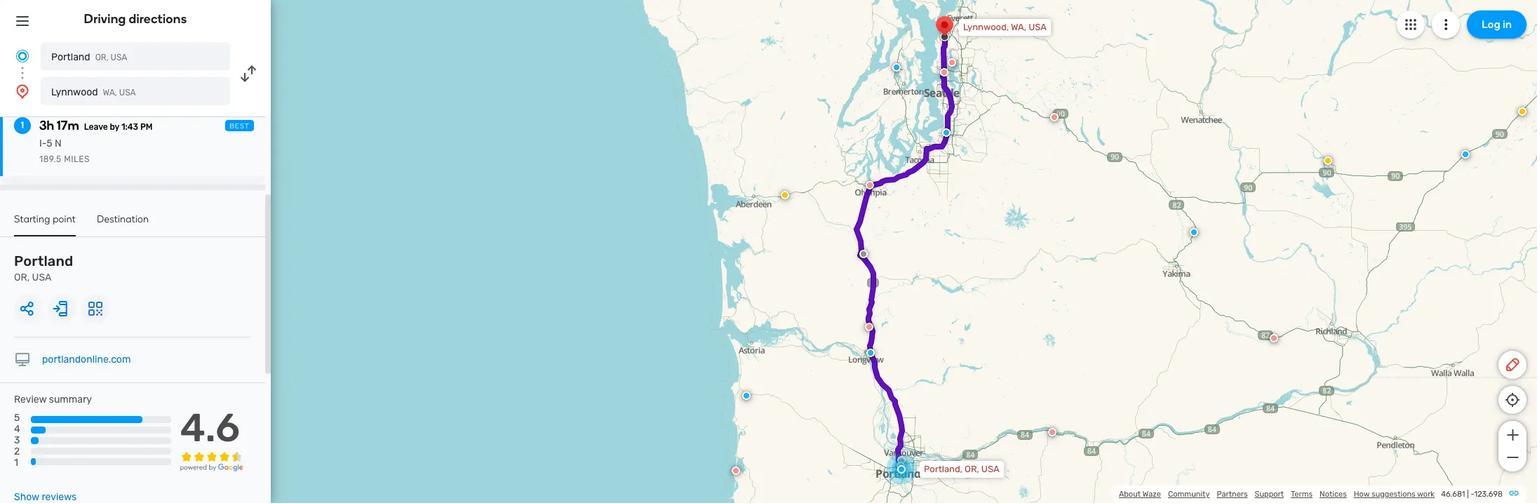 Task type: locate. For each thing, give the bounding box(es) containing it.
2 vertical spatial police image
[[742, 392, 751, 400]]

zoom out image
[[1504, 449, 1522, 466]]

summary
[[49, 394, 92, 406]]

0 vertical spatial police image
[[939, 125, 947, 133]]

0 horizontal spatial or,
[[14, 272, 30, 284]]

3
[[14, 435, 20, 447]]

wa, for lynnwood
[[103, 88, 117, 98]]

wa,
[[1011, 22, 1027, 32], [103, 88, 117, 98]]

0 vertical spatial hazard image
[[1519, 107, 1527, 116]]

0 horizontal spatial 5
[[14, 412, 20, 424]]

starting point
[[14, 213, 76, 225]]

i-
[[39, 138, 47, 149]]

hazard image
[[1519, 107, 1527, 116], [781, 191, 789, 199]]

4
[[14, 423, 20, 435]]

0 vertical spatial or,
[[95, 53, 109, 62]]

1 vertical spatial 5
[[14, 412, 20, 424]]

1 horizontal spatial wa,
[[1011, 22, 1027, 32]]

destination button
[[97, 213, 149, 235]]

1 vertical spatial wa,
[[103, 88, 117, 98]]

suggestions
[[1372, 490, 1416, 499]]

1 inside 5 4 3 2 1
[[14, 457, 18, 469]]

portland
[[51, 51, 90, 63], [14, 253, 73, 269]]

1
[[21, 119, 24, 131], [14, 457, 18, 469]]

0 horizontal spatial police image
[[742, 392, 751, 400]]

1 vertical spatial police image
[[1190, 228, 1199, 236]]

driving directions
[[84, 11, 187, 27]]

lynnwood
[[51, 86, 98, 98]]

zoom in image
[[1504, 427, 1522, 443]]

0 horizontal spatial 1
[[14, 457, 18, 469]]

or, down starting point button
[[14, 272, 30, 284]]

portland or, usa up lynnwood wa, usa
[[51, 51, 127, 63]]

accident image
[[860, 250, 868, 258]]

or,
[[95, 53, 109, 62], [14, 272, 30, 284], [965, 464, 979, 474]]

portland,
[[924, 464, 963, 474]]

portland, or, usa
[[924, 464, 1000, 474]]

police image
[[939, 125, 947, 133], [1462, 150, 1470, 159], [742, 392, 751, 400]]

0 horizontal spatial police image
[[867, 349, 875, 357]]

portland down starting point button
[[14, 253, 73, 269]]

0 horizontal spatial wa,
[[103, 88, 117, 98]]

5
[[47, 138, 52, 149], [14, 412, 20, 424]]

by
[[110, 122, 119, 132]]

1 horizontal spatial police image
[[939, 125, 947, 133]]

wa, up by
[[103, 88, 117, 98]]

support
[[1255, 490, 1284, 499]]

portland up the lynnwood
[[51, 51, 90, 63]]

starting point button
[[14, 213, 76, 236]]

1 down 3
[[14, 457, 18, 469]]

or, up lynnwood wa, usa
[[95, 53, 109, 62]]

wa, inside lynnwood wa, usa
[[103, 88, 117, 98]]

1 left 3h
[[21, 119, 24, 131]]

2 vertical spatial police image
[[867, 349, 875, 357]]

0 horizontal spatial hazard image
[[1324, 156, 1333, 165]]

2 vertical spatial or,
[[965, 464, 979, 474]]

1 vertical spatial hazard image
[[781, 191, 789, 199]]

1 horizontal spatial hazard image
[[1427, 447, 1436, 455]]

0 vertical spatial 1
[[21, 119, 24, 131]]

review summary
[[14, 394, 92, 406]]

wa, for lynnwood,
[[1011, 22, 1027, 32]]

4.6
[[180, 405, 240, 451]]

police image
[[893, 63, 901, 72], [1190, 228, 1199, 236], [867, 349, 875, 357]]

0 vertical spatial police image
[[893, 63, 901, 72]]

5 left the n
[[47, 138, 52, 149]]

1 vertical spatial police image
[[1462, 150, 1470, 159]]

support link
[[1255, 490, 1284, 499]]

usa up 1:43
[[119, 88, 136, 98]]

waze
[[1143, 490, 1161, 499]]

computer image
[[14, 352, 31, 368]]

2 horizontal spatial police image
[[1190, 228, 1199, 236]]

miles
[[64, 154, 90, 164]]

2
[[14, 446, 20, 458]]

2 horizontal spatial or,
[[965, 464, 979, 474]]

0 vertical spatial portland or, usa
[[51, 51, 127, 63]]

5 4 3 2 1
[[14, 412, 20, 469]]

1 vertical spatial 1
[[14, 457, 18, 469]]

123.698
[[1475, 490, 1503, 499]]

portland or, usa down starting point button
[[14, 253, 73, 284]]

n
[[55, 138, 62, 149]]

hazard image
[[1324, 156, 1333, 165], [1427, 447, 1436, 455]]

1 horizontal spatial hazard image
[[1519, 107, 1527, 116]]

3h
[[39, 118, 54, 133]]

1 horizontal spatial 5
[[47, 138, 52, 149]]

1:43
[[121, 122, 138, 132]]

0 vertical spatial wa,
[[1011, 22, 1027, 32]]

5 up 3
[[14, 412, 20, 424]]

portlandonline.com link
[[42, 354, 131, 366]]

1 horizontal spatial 1
[[21, 119, 24, 131]]

usa inside lynnwood wa, usa
[[119, 88, 136, 98]]

2 horizontal spatial police image
[[1462, 150, 1470, 159]]

location image
[[14, 83, 31, 100]]

or, right portland,
[[965, 464, 979, 474]]

portland or, usa
[[51, 51, 127, 63], [14, 253, 73, 284]]

0 vertical spatial 5
[[47, 138, 52, 149]]

usa
[[1029, 22, 1047, 32], [111, 53, 127, 62], [119, 88, 136, 98], [32, 272, 51, 284], [982, 464, 1000, 474]]

road closed image
[[1056, 118, 1065, 126], [865, 323, 874, 331], [895, 458, 904, 467], [897, 462, 905, 470], [732, 467, 740, 475]]

road closed image
[[947, 58, 956, 66], [940, 68, 949, 76], [866, 181, 874, 189], [1270, 334, 1279, 342], [1048, 428, 1057, 436], [979, 487, 987, 495]]

terms
[[1291, 490, 1313, 499]]

wa, right lynnwood,
[[1011, 22, 1027, 32]]

community link
[[1168, 490, 1210, 499]]

portlandonline.com
[[42, 354, 131, 366]]



Task type: describe. For each thing, give the bounding box(es) containing it.
1 vertical spatial portland
[[14, 253, 73, 269]]

about waze link
[[1119, 490, 1161, 499]]

3h 17m leave by 1:43 pm
[[39, 118, 153, 133]]

link image
[[1509, 488, 1520, 499]]

community
[[1168, 490, 1210, 499]]

partners
[[1217, 490, 1248, 499]]

about waze community partners support terms notices how suggestions work 46.681 | -123.698
[[1119, 490, 1503, 499]]

notices
[[1320, 490, 1347, 499]]

lynnwood wa, usa
[[51, 86, 136, 98]]

-
[[1471, 490, 1475, 499]]

|
[[1468, 490, 1469, 499]]

lynnwood, wa, usa
[[963, 22, 1047, 32]]

46.681
[[1441, 490, 1466, 499]]

current location image
[[14, 48, 31, 65]]

1 vertical spatial or,
[[14, 272, 30, 284]]

pm
[[140, 122, 153, 132]]

directions
[[129, 11, 187, 27]]

work
[[1418, 490, 1435, 499]]

1 horizontal spatial or,
[[95, 53, 109, 62]]

usa down starting point button
[[32, 272, 51, 284]]

0 vertical spatial hazard image
[[1324, 156, 1333, 165]]

best
[[230, 122, 250, 131]]

how
[[1354, 490, 1370, 499]]

leave
[[84, 122, 108, 132]]

point
[[53, 213, 76, 225]]

1 vertical spatial hazard image
[[1427, 447, 1436, 455]]

how suggestions work link
[[1354, 490, 1435, 499]]

notices link
[[1320, 490, 1347, 499]]

17m
[[57, 118, 79, 133]]

pencil image
[[1505, 356, 1521, 373]]

189.5
[[39, 154, 62, 164]]

usa right lynnwood,
[[1029, 22, 1047, 32]]

usa right portland,
[[982, 464, 1000, 474]]

lynnwood,
[[963, 22, 1009, 32]]

review
[[14, 394, 47, 406]]

0 vertical spatial portland
[[51, 51, 90, 63]]

1 horizontal spatial police image
[[893, 63, 901, 72]]

1 vertical spatial portland or, usa
[[14, 253, 73, 284]]

destination
[[97, 213, 149, 225]]

about
[[1119, 490, 1141, 499]]

partners link
[[1217, 490, 1248, 499]]

0 horizontal spatial hazard image
[[781, 191, 789, 199]]

5 inside i-5 n 189.5 miles
[[47, 138, 52, 149]]

i-5 n 189.5 miles
[[39, 138, 90, 164]]

driving
[[84, 11, 126, 27]]

5 inside 5 4 3 2 1
[[14, 412, 20, 424]]

starting
[[14, 213, 50, 225]]

terms link
[[1291, 490, 1313, 499]]

usa down driving
[[111, 53, 127, 62]]



Task type: vqa. For each thing, say whether or not it's contained in the screenshot.
OFFICIAL
no



